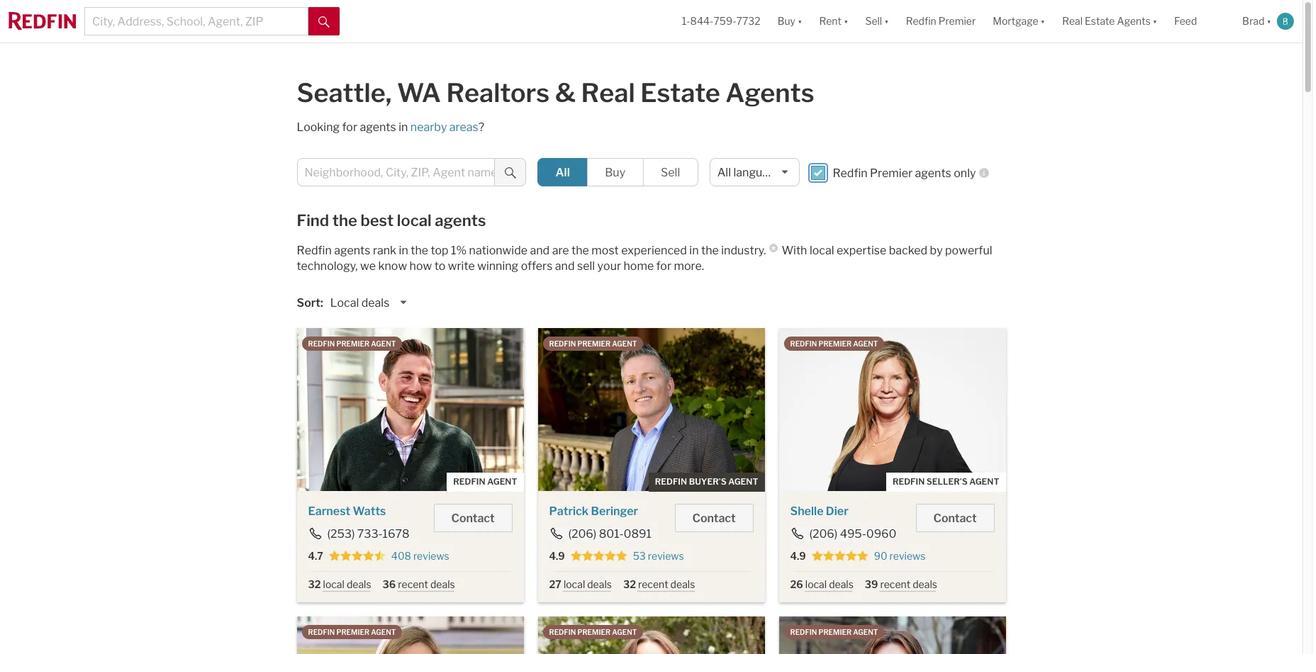 Task type: vqa. For each thing, say whether or not it's contained in the screenshot.


Task type: describe. For each thing, give the bounding box(es) containing it.
deals for 39 recent deals
[[913, 579, 937, 591]]

sell ▾ button
[[857, 0, 897, 43]]

all for all languages
[[717, 166, 731, 179]]

mortgage
[[993, 15, 1039, 27]]

0 vertical spatial submit search image
[[318, 16, 330, 27]]

?
[[478, 121, 484, 134]]

26 local deals
[[790, 579, 854, 591]]

buy ▾ button
[[778, 0, 802, 43]]

are
[[552, 244, 569, 257]]

32 local deals
[[308, 579, 371, 591]]

deals right local
[[361, 296, 390, 310]]

redfin premier
[[906, 15, 976, 27]]

53
[[633, 550, 646, 562]]

0 horizontal spatial agents
[[726, 77, 814, 108]]

rating 4.7 out of 5 element
[[329, 550, 386, 563]]

City, Address, School, Agent, ZIP search field
[[84, 7, 308, 35]]

real inside dropdown button
[[1062, 15, 1083, 27]]

deals for 26 local deals
[[829, 579, 854, 591]]

53 reviews
[[633, 550, 684, 562]]

32 for 32 recent deals
[[623, 579, 636, 591]]

powerful
[[945, 244, 992, 257]]

feed button
[[1166, 0, 1234, 43]]

Neighborhood, City, ZIP, Agent name search field
[[297, 158, 495, 186]]

agents left only
[[915, 167, 951, 180]]

sell ▾ button
[[865, 0, 889, 43]]

disclaimer image
[[769, 244, 778, 252]]

redfin for redfin premier
[[906, 15, 936, 27]]

local deals
[[330, 296, 390, 310]]

mortgage ▾ button
[[984, 0, 1054, 43]]

0 vertical spatial for
[[342, 121, 357, 134]]

▾ inside dropdown button
[[1153, 15, 1157, 27]]

agents up 1%
[[435, 211, 486, 230]]

redfin buyer's agent
[[655, 476, 758, 487]]

premier for redfin premier
[[939, 15, 976, 27]]

the up the how
[[411, 244, 428, 257]]

best
[[360, 211, 394, 230]]

recent for (206) 495-0960
[[880, 579, 911, 591]]

areas
[[449, 121, 478, 134]]

local right best
[[397, 211, 432, 230]]

(206) 801-0891
[[568, 528, 651, 541]]

(206) 801-0891 button
[[549, 528, 652, 541]]

39 recent deals
[[865, 579, 937, 591]]

nearby
[[410, 121, 447, 134]]

redfin agents rank in the top 1% nationwide and are the most experienced in the industry.
[[297, 244, 766, 257]]

90
[[874, 550, 887, 562]]

real estate agents ▾ button
[[1054, 0, 1166, 43]]

(206) 495-0960
[[809, 528, 897, 541]]

option group containing all
[[538, 158, 698, 186]]

in up more.
[[689, 244, 699, 257]]

find the best local agents
[[297, 211, 486, 230]]

759-
[[714, 15, 736, 27]]

all for all
[[556, 166, 570, 179]]

39
[[865, 579, 878, 591]]

sort:
[[297, 296, 323, 310]]

redfin seller's agent
[[893, 476, 999, 487]]

contact button for (253) 733-1678
[[434, 504, 512, 532]]

brad ▾
[[1242, 15, 1271, 27]]

(253) 733-1678 button
[[308, 528, 410, 541]]

earnest
[[308, 505, 350, 518]]

local for earnest watts
[[323, 579, 345, 591]]

photo of alysan long image
[[297, 617, 524, 654]]

looking
[[297, 121, 340, 134]]

seattle, wa realtors & real estate agents
[[297, 77, 814, 108]]

we
[[360, 260, 376, 273]]

shelle
[[790, 505, 824, 518]]

rent
[[819, 15, 842, 27]]

estate inside dropdown button
[[1085, 15, 1115, 27]]

4.9 for (206) 801-0891
[[549, 550, 565, 562]]

more.
[[674, 260, 704, 273]]

1 horizontal spatial submit search image
[[505, 167, 516, 178]]

earnest watts
[[308, 505, 386, 518]]

27 local deals
[[549, 579, 612, 591]]

(206) for (206) 801-0891
[[568, 528, 597, 541]]

36
[[383, 579, 396, 591]]

shelle dier link
[[790, 505, 849, 518]]

recent for (206) 801-0891
[[638, 579, 668, 591]]

deals for 32 local deals
[[347, 579, 371, 591]]

844-
[[690, 15, 714, 27]]

wa
[[397, 77, 441, 108]]

408 reviews
[[391, 550, 449, 562]]

redfin for redfin premier agents only
[[833, 167, 868, 180]]

rank
[[373, 244, 396, 257]]

sell ▾
[[865, 15, 889, 27]]

know
[[378, 260, 407, 273]]

top
[[431, 244, 449, 257]]

feed
[[1174, 15, 1197, 27]]

premier for redfin premier agents only
[[870, 167, 913, 180]]

buy ▾ button
[[769, 0, 811, 43]]

technology,
[[297, 260, 358, 273]]

408
[[391, 550, 411, 562]]

local inside with local expertise backed by powerful technology, we know how to write winning offers and sell your home for more.
[[810, 244, 834, 257]]

write
[[448, 260, 475, 273]]

4.9 for (206) 495-0960
[[790, 550, 806, 562]]

(253)
[[327, 528, 355, 541]]

with local expertise backed by powerful technology, we know how to write winning offers and sell your home for more.
[[297, 244, 992, 273]]

local for patrick beringer
[[564, 579, 585, 591]]

0 horizontal spatial and
[[530, 244, 550, 257]]

1-844-759-7732 link
[[682, 15, 761, 27]]

patrick beringer
[[549, 505, 638, 518]]

mortgage ▾ button
[[993, 0, 1045, 43]]

1-844-759-7732
[[682, 15, 761, 27]]

1-
[[682, 15, 690, 27]]

all languages
[[717, 166, 788, 179]]



Task type: locate. For each thing, give the bounding box(es) containing it.
1 32 from the left
[[308, 579, 321, 591]]

sell inside dropdown button
[[865, 15, 882, 27]]

redfin inside button
[[906, 15, 936, 27]]

▾ left rent
[[798, 15, 802, 27]]

premier
[[939, 15, 976, 27], [870, 167, 913, 180]]

recent for (253) 733-1678
[[398, 579, 428, 591]]

0 vertical spatial agents
[[1117, 15, 1151, 27]]

redfin premier agent
[[308, 340, 396, 348], [549, 340, 637, 348], [790, 340, 878, 348], [308, 628, 396, 637], [549, 628, 637, 637], [790, 628, 878, 637]]

1 ▾ from the left
[[798, 15, 802, 27]]

▾ for sell ▾
[[884, 15, 889, 27]]

32 down 53
[[623, 579, 636, 591]]

by
[[930, 244, 943, 257]]

▾ right rent ▾
[[884, 15, 889, 27]]

▾ right rent
[[844, 15, 848, 27]]

2 horizontal spatial reviews
[[890, 550, 926, 562]]

1 horizontal spatial reviews
[[648, 550, 684, 562]]

733-
[[357, 528, 383, 541]]

32 for 32 local deals
[[308, 579, 321, 591]]

local down 4.7
[[323, 579, 345, 591]]

1 horizontal spatial contact button
[[675, 504, 753, 532]]

buy
[[778, 15, 796, 27], [605, 166, 625, 179]]

0 horizontal spatial contact
[[451, 512, 495, 525]]

in for rank
[[399, 244, 408, 257]]

local right 27
[[564, 579, 585, 591]]

sell
[[577, 260, 595, 273]]

0 horizontal spatial recent
[[398, 579, 428, 591]]

local for shelle dier
[[805, 579, 827, 591]]

1 horizontal spatial estate
[[1085, 15, 1115, 27]]

7732
[[736, 15, 761, 27]]

and inside with local expertise backed by powerful technology, we know how to write winning offers and sell your home for more.
[[555, 260, 575, 273]]

(253) 733-1678
[[327, 528, 409, 541]]

seller's
[[927, 476, 968, 487]]

deals for 36 recent deals
[[430, 579, 455, 591]]

0960
[[866, 528, 897, 541]]

buy right 7732
[[778, 15, 796, 27]]

2 horizontal spatial redfin
[[906, 15, 936, 27]]

rating 4.9 out of 5 element
[[571, 550, 627, 563], [812, 550, 868, 563]]

1 reviews from the left
[[413, 550, 449, 562]]

2 4.9 from the left
[[790, 550, 806, 562]]

industry.
[[721, 244, 766, 257]]

1 vertical spatial premier
[[870, 167, 913, 180]]

1 horizontal spatial and
[[555, 260, 575, 273]]

0 horizontal spatial premier
[[870, 167, 913, 180]]

1 horizontal spatial all
[[717, 166, 731, 179]]

4 ▾ from the left
[[1041, 15, 1045, 27]]

buy inside buy ▾ dropdown button
[[778, 15, 796, 27]]

winning
[[477, 260, 518, 273]]

rent ▾
[[819, 15, 848, 27]]

801-
[[599, 528, 624, 541]]

1 horizontal spatial 32
[[623, 579, 636, 591]]

reviews for 1678
[[413, 550, 449, 562]]

recent right 36
[[398, 579, 428, 591]]

deals down 90 reviews
[[913, 579, 937, 591]]

▾ for brad ▾
[[1267, 15, 1271, 27]]

submit search image
[[318, 16, 330, 27], [505, 167, 516, 178]]

0 horizontal spatial sell
[[661, 166, 680, 179]]

all inside option
[[556, 166, 570, 179]]

26
[[790, 579, 803, 591]]

2 recent from the left
[[638, 579, 668, 591]]

deals left 39
[[829, 579, 854, 591]]

beringer
[[591, 505, 638, 518]]

in left nearby
[[399, 121, 408, 134]]

for inside with local expertise backed by powerful technology, we know how to write winning offers and sell your home for more.
[[656, 260, 672, 273]]

for down experienced
[[656, 260, 672, 273]]

1 horizontal spatial contact
[[692, 512, 736, 525]]

0 horizontal spatial all
[[556, 166, 570, 179]]

find
[[297, 211, 329, 230]]

5 ▾ from the left
[[1153, 15, 1157, 27]]

buy inside buy option
[[605, 166, 625, 179]]

experienced
[[621, 244, 687, 257]]

local right the with on the right of page
[[810, 244, 834, 257]]

0 vertical spatial estate
[[1085, 15, 1115, 27]]

the right find
[[332, 211, 357, 230]]

real estate agents ▾ link
[[1062, 0, 1157, 43]]

0 horizontal spatial submit search image
[[318, 16, 330, 27]]

contact button down seller's
[[916, 504, 994, 532]]

sell for sell
[[661, 166, 680, 179]]

1 vertical spatial redfin
[[833, 167, 868, 180]]

2 contact button from the left
[[675, 504, 753, 532]]

3 contact button from the left
[[916, 504, 994, 532]]

nationwide
[[469, 244, 528, 257]]

1 horizontal spatial sell
[[865, 15, 882, 27]]

4.9 up 26
[[790, 550, 806, 562]]

1 vertical spatial buy
[[605, 166, 625, 179]]

1 4.9 from the left
[[549, 550, 565, 562]]

rating 4.9 out of 5 element for 495-
[[812, 550, 868, 563]]

shelle dier
[[790, 505, 849, 518]]

your
[[597, 260, 621, 273]]

0 horizontal spatial 4.9
[[549, 550, 565, 562]]

▾ for buy ▾
[[798, 15, 802, 27]]

1 vertical spatial and
[[555, 260, 575, 273]]

for
[[342, 121, 357, 134], [656, 260, 672, 273]]

seattle,
[[297, 77, 392, 108]]

reviews right 408
[[413, 550, 449, 562]]

1 horizontal spatial recent
[[638, 579, 668, 591]]

deals for 32 recent deals
[[670, 579, 695, 591]]

photo of shelle dier image
[[779, 328, 1006, 491]]

0 vertical spatial real
[[1062, 15, 1083, 27]]

4.7
[[308, 550, 323, 562]]

rent ▾ button
[[819, 0, 848, 43]]

4.9
[[549, 550, 565, 562], [790, 550, 806, 562]]

redfin agent
[[453, 476, 517, 487]]

0 horizontal spatial real
[[581, 77, 635, 108]]

real estate agents ▾
[[1062, 15, 1157, 27]]

1 vertical spatial agents
[[726, 77, 814, 108]]

reviews for 0891
[[648, 550, 684, 562]]

4.9 up 27
[[549, 550, 565, 562]]

patrick
[[549, 505, 589, 518]]

with
[[782, 244, 807, 257]]

0 vertical spatial premier
[[939, 15, 976, 27]]

all left buy option
[[556, 166, 570, 179]]

▾ right brad
[[1267, 15, 1271, 27]]

&
[[555, 77, 576, 108]]

contact down redfin agent
[[451, 512, 495, 525]]

dier
[[826, 505, 849, 518]]

deals for 27 local deals
[[587, 579, 612, 591]]

agents inside dropdown button
[[1117, 15, 1151, 27]]

495-
[[840, 528, 866, 541]]

1 horizontal spatial 4.9
[[790, 550, 806, 562]]

0 horizontal spatial reviews
[[413, 550, 449, 562]]

brad
[[1242, 15, 1265, 27]]

3 recent from the left
[[880, 579, 911, 591]]

real right &
[[581, 77, 635, 108]]

1 horizontal spatial redfin
[[833, 167, 868, 180]]

1 horizontal spatial agents
[[1117, 15, 1151, 27]]

photo of patrick beringer image
[[538, 328, 765, 491]]

reviews right 90
[[890, 550, 926, 562]]

1 rating 4.9 out of 5 element from the left
[[571, 550, 627, 563]]

in for agents
[[399, 121, 408, 134]]

agents down seattle,
[[360, 121, 396, 134]]

2 rating 4.9 out of 5 element from the left
[[812, 550, 868, 563]]

in right rank
[[399, 244, 408, 257]]

contact down buyer's
[[692, 512, 736, 525]]

deals down the 53 reviews
[[670, 579, 695, 591]]

0 vertical spatial and
[[530, 244, 550, 257]]

photo of earnest watts image
[[297, 328, 524, 491]]

2 contact from the left
[[692, 512, 736, 525]]

▾ for mortgage ▾
[[1041, 15, 1045, 27]]

recent
[[398, 579, 428, 591], [638, 579, 668, 591], [880, 579, 911, 591]]

2 horizontal spatial recent
[[880, 579, 911, 591]]

all left languages
[[717, 166, 731, 179]]

Sell radio
[[643, 158, 698, 186]]

6 ▾ from the left
[[1267, 15, 1271, 27]]

and down the are
[[555, 260, 575, 273]]

sell inside radio
[[661, 166, 680, 179]]

1 contact button from the left
[[434, 504, 512, 532]]

user photo image
[[1277, 13, 1294, 30]]

recent right 39
[[880, 579, 911, 591]]

0891
[[624, 528, 651, 541]]

contact button down buyer's
[[675, 504, 753, 532]]

1 (206) from the left
[[568, 528, 597, 541]]

the up sell
[[572, 244, 589, 257]]

1 horizontal spatial real
[[1062, 15, 1083, 27]]

1 vertical spatial submit search image
[[505, 167, 516, 178]]

redfin for redfin agents rank in the top 1% nationwide and are the most experienced in the industry.
[[297, 244, 332, 257]]

rating 4.9 out of 5 element down (206) 495-0960 button
[[812, 550, 868, 563]]

90 reviews
[[874, 550, 926, 562]]

contact down seller's
[[934, 512, 977, 525]]

2 all from the left
[[717, 166, 731, 179]]

deals right 27
[[587, 579, 612, 591]]

0 horizontal spatial (206)
[[568, 528, 597, 541]]

rent ▾ button
[[811, 0, 857, 43]]

contact button for (206) 495-0960
[[916, 504, 994, 532]]

2 ▾ from the left
[[844, 15, 848, 27]]

1 horizontal spatial rating 4.9 out of 5 element
[[812, 550, 868, 563]]

redfin premier button
[[897, 0, 984, 43]]

redfin premier agents only
[[833, 167, 976, 180]]

1 vertical spatial real
[[581, 77, 635, 108]]

sell right rent ▾
[[865, 15, 882, 27]]

offers
[[521, 260, 553, 273]]

1678
[[383, 528, 409, 541]]

real
[[1062, 15, 1083, 27], [581, 77, 635, 108]]

32 down 4.7
[[308, 579, 321, 591]]

backed
[[889, 244, 927, 257]]

agents up we
[[334, 244, 370, 257]]

for right looking
[[342, 121, 357, 134]]

buyer's
[[689, 476, 727, 487]]

real right mortgage ▾
[[1062, 15, 1083, 27]]

1%
[[451, 244, 467, 257]]

watts
[[353, 505, 386, 518]]

in
[[399, 121, 408, 134], [399, 244, 408, 257], [689, 244, 699, 257]]

0 horizontal spatial for
[[342, 121, 357, 134]]

local
[[397, 211, 432, 230], [810, 244, 834, 257], [323, 579, 345, 591], [564, 579, 585, 591], [805, 579, 827, 591]]

reviews right 53
[[648, 550, 684, 562]]

recent down the 53 reviews
[[638, 579, 668, 591]]

earnest watts link
[[308, 505, 386, 518]]

most
[[592, 244, 619, 257]]

3 contact from the left
[[934, 512, 977, 525]]

▾ for rent ▾
[[844, 15, 848, 27]]

the up more.
[[701, 244, 719, 257]]

0 vertical spatial buy
[[778, 15, 796, 27]]

1 horizontal spatial for
[[656, 260, 672, 273]]

nearby areas link
[[410, 121, 478, 134]]

0 vertical spatial redfin
[[906, 15, 936, 27]]

photo of dorothee graham image
[[538, 617, 765, 654]]

2 horizontal spatial contact button
[[916, 504, 994, 532]]

32 recent deals
[[623, 579, 695, 591]]

▾ left feed
[[1153, 15, 1157, 27]]

1 vertical spatial estate
[[640, 77, 720, 108]]

local right 26
[[805, 579, 827, 591]]

0 horizontal spatial redfin
[[297, 244, 332, 257]]

1 horizontal spatial buy
[[778, 15, 796, 27]]

0 horizontal spatial contact button
[[434, 504, 512, 532]]

reviews
[[413, 550, 449, 562], [648, 550, 684, 562], [890, 550, 926, 562]]

▾
[[798, 15, 802, 27], [844, 15, 848, 27], [884, 15, 889, 27], [1041, 15, 1045, 27], [1153, 15, 1157, 27], [1267, 15, 1271, 27]]

Buy radio
[[587, 158, 643, 186]]

buy for buy
[[605, 166, 625, 179]]

contact for (253) 733-1678
[[451, 512, 495, 525]]

contact button
[[434, 504, 512, 532], [675, 504, 753, 532], [916, 504, 994, 532]]

option group
[[538, 158, 698, 186]]

2 horizontal spatial contact
[[934, 512, 977, 525]]

only
[[954, 167, 976, 180]]

mortgage ▾
[[993, 15, 1045, 27]]

local
[[330, 296, 359, 310]]

reviews for 0960
[[890, 550, 926, 562]]

agent
[[371, 340, 396, 348], [612, 340, 637, 348], [853, 340, 878, 348], [487, 476, 517, 487], [728, 476, 758, 487], [969, 476, 999, 487], [371, 628, 396, 637], [612, 628, 637, 637], [853, 628, 878, 637]]

0 horizontal spatial rating 4.9 out of 5 element
[[571, 550, 627, 563]]

All radio
[[538, 158, 588, 186]]

contact for (206) 801-0891
[[692, 512, 736, 525]]

(206)
[[568, 528, 597, 541], [809, 528, 838, 541]]

sell right buy option
[[661, 166, 680, 179]]

photo of mariah o'keefe image
[[779, 617, 1006, 654]]

rating 4.9 out of 5 element for 801-
[[571, 550, 627, 563]]

0 horizontal spatial buy
[[605, 166, 625, 179]]

3 ▾ from the left
[[884, 15, 889, 27]]

1 contact from the left
[[451, 512, 495, 525]]

2 (206) from the left
[[809, 528, 838, 541]]

buy right all option
[[605, 166, 625, 179]]

1 vertical spatial sell
[[661, 166, 680, 179]]

3 reviews from the left
[[890, 550, 926, 562]]

2 vertical spatial redfin
[[297, 244, 332, 257]]

(206) down shelle dier
[[809, 528, 838, 541]]

0 vertical spatial sell
[[865, 15, 882, 27]]

rating 4.9 out of 5 element down (206) 801-0891 button
[[571, 550, 627, 563]]

sell for sell ▾
[[865, 15, 882, 27]]

patrick beringer link
[[549, 505, 638, 518]]

contact button down redfin agent
[[434, 504, 512, 532]]

0 horizontal spatial estate
[[640, 77, 720, 108]]

1 all from the left
[[556, 166, 570, 179]]

27
[[549, 579, 561, 591]]

looking for agents in nearby areas ?
[[297, 121, 484, 134]]

premier inside button
[[939, 15, 976, 27]]

1 recent from the left
[[398, 579, 428, 591]]

contact for (206) 495-0960
[[934, 512, 977, 525]]

2 32 from the left
[[623, 579, 636, 591]]

contact button for (206) 801-0891
[[675, 504, 753, 532]]

buy for buy ▾
[[778, 15, 796, 27]]

to
[[434, 260, 445, 273]]

deals down the rating 4.7 out of 5 element
[[347, 579, 371, 591]]

1 horizontal spatial (206)
[[809, 528, 838, 541]]

36 recent deals
[[383, 579, 455, 591]]

and up offers at left top
[[530, 244, 550, 257]]

1 vertical spatial for
[[656, 260, 672, 273]]

(206) 495-0960 button
[[790, 528, 897, 541]]

expertise
[[837, 244, 886, 257]]

deals down 408 reviews
[[430, 579, 455, 591]]

1 horizontal spatial premier
[[939, 15, 976, 27]]

redfin
[[906, 15, 936, 27], [833, 167, 868, 180], [297, 244, 332, 257]]

2 reviews from the left
[[648, 550, 684, 562]]

▾ right the mortgage
[[1041, 15, 1045, 27]]

(206) down patrick beringer
[[568, 528, 597, 541]]

(206) for (206) 495-0960
[[809, 528, 838, 541]]

0 horizontal spatial 32
[[308, 579, 321, 591]]



